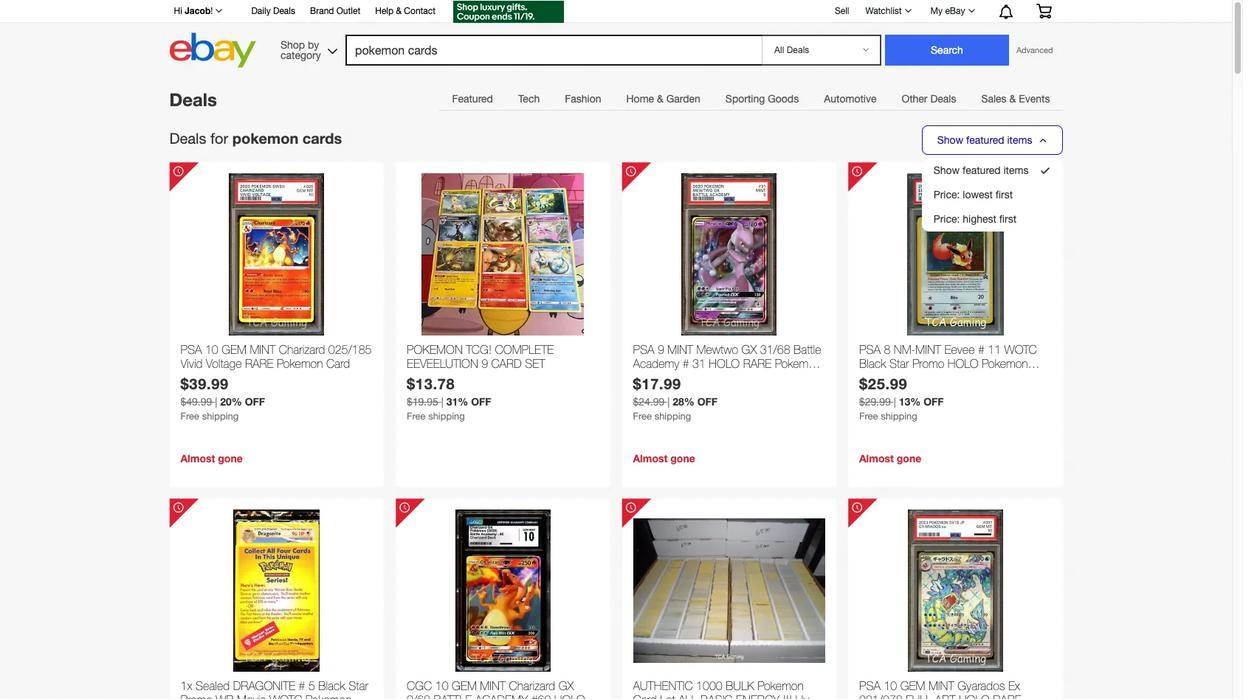 Task type: locate. For each thing, give the bounding box(es) containing it.
holo down 'eevee'
[[948, 357, 979, 371]]

cgc 10 gem mint charizard gx 9/68 battle academy #60 hol link
[[407, 680, 599, 700]]

free down $24.99
[[633, 411, 652, 422]]

0 vertical spatial #
[[978, 343, 985, 357]]

2 horizontal spatial &
[[1010, 93, 1016, 105]]

0 horizontal spatial rare
[[245, 357, 274, 371]]

show featured items inside menu
[[934, 165, 1029, 176]]

091/078
[[859, 694, 903, 700]]

0 horizontal spatial promo
[[181, 694, 212, 700]]

card up "$29.99"
[[859, 372, 883, 385]]

dragonite
[[233, 680, 295, 693]]

home
[[626, 93, 654, 105]]

shipping
[[202, 411, 239, 422], [428, 411, 465, 422], [655, 411, 691, 422], [881, 411, 917, 422]]

psa inside psa 8 nm-mint eevee # 11 wotc black star promo holo pokemon card
[[859, 343, 881, 357]]

jacob
[[185, 5, 211, 16]]

price: left lowest
[[934, 189, 960, 201]]

mint
[[250, 343, 276, 357], [668, 343, 693, 357], [916, 343, 941, 357], [480, 680, 506, 693], [929, 680, 954, 693]]

1 vertical spatial items
[[1004, 165, 1029, 176]]

off right the 20%
[[245, 396, 265, 408]]

gem up 'full' on the right of the page
[[900, 680, 925, 693]]

4 | from the left
[[894, 397, 896, 408]]

gone down 13%
[[897, 453, 922, 465]]

vivid
[[181, 357, 203, 371]]

show featured items up lowest
[[934, 165, 1029, 176]]

tab list
[[440, 83, 1063, 114]]

0 horizontal spatial #
[[299, 680, 305, 693]]

1 horizontal spatial gem
[[452, 680, 477, 693]]

1 horizontal spatial #
[[683, 357, 689, 371]]

0 horizontal spatial gx
[[559, 680, 574, 693]]

3 gone from the left
[[897, 453, 922, 465]]

| inside 'pokemon tcg! complete eeveelution 9 card set $13.78 $19.95 | 31% off free shipping'
[[441, 397, 444, 408]]

psa 10 gem mint charizard 025/185 vivid voltage rare pokemon card $39.99 $49.99 | 20% off free shipping
[[181, 343, 372, 422]]

menu bar
[[440, 83, 1063, 114]]

| left 31%
[[441, 397, 444, 408]]

31%
[[446, 396, 468, 408]]

& right home
[[657, 93, 664, 105]]

almost for $39.99
[[181, 453, 215, 465]]

pokemon tcg! complete eeveelution 9 card set link
[[407, 343, 599, 375]]

off inside psa 10 gem mint charizard 025/185 vivid voltage rare pokemon card $39.99 $49.99 | 20% off free shipping
[[245, 396, 265, 408]]

# inside psa 9 mint mewtwo gx 31/68 battle academy # 31 holo rare pokemon card
[[683, 357, 689, 371]]

sporting goods
[[726, 93, 799, 105]]

3 | from the left
[[668, 397, 670, 408]]

2 vertical spatial #
[[299, 680, 305, 693]]

psa 10 gem mint gyarados ex 091/078 full art holo rar link
[[859, 680, 1052, 700]]

| left the 28%
[[668, 397, 670, 408]]

gem for full
[[900, 680, 925, 693]]

1 shipping from the left
[[202, 411, 239, 422]]

None submit
[[885, 35, 1009, 66]]

shipping down the 20%
[[202, 411, 239, 422]]

authentic 1000 bulk pokemon card lot all basic energy !!! hug link
[[633, 680, 825, 700]]

rare inside psa 10 gem mint charizard 025/185 vivid voltage rare pokemon card $39.99 $49.99 | 20% off free shipping
[[245, 357, 274, 371]]

0 vertical spatial star
[[890, 357, 909, 371]]

& right help
[[396, 6, 402, 16]]

9 up academy
[[658, 343, 664, 357]]

10 inside "psa 10 gem mint gyarados ex 091/078 full art holo rar"
[[884, 680, 897, 693]]

2 horizontal spatial almost
[[859, 453, 894, 465]]

off right the 28%
[[697, 396, 718, 408]]

0 horizontal spatial &
[[396, 6, 402, 16]]

sealed
[[196, 680, 230, 693]]

mint inside "psa 10 gem mint gyarados ex 091/078 full art holo rar"
[[929, 680, 954, 693]]

1 vertical spatial #
[[683, 357, 689, 371]]

featured link
[[440, 84, 506, 114]]

gem inside psa 10 gem mint charizard 025/185 vivid voltage rare pokemon card $39.99 $49.99 | 20% off free shipping
[[222, 343, 247, 357]]

1 horizontal spatial almost
[[633, 453, 668, 465]]

0 horizontal spatial star
[[349, 680, 368, 693]]

price: highest first
[[934, 213, 1017, 225]]

ebay
[[945, 6, 965, 16]]

psa up 091/078
[[859, 680, 881, 693]]

psa
[[181, 343, 202, 357], [633, 343, 654, 357], [859, 343, 881, 357], [859, 680, 881, 693]]

charizard inside cgc 10 gem mint charizard gx 9/68 battle academy #60 hol
[[509, 680, 555, 693]]

holo down gyarados
[[959, 694, 990, 700]]

charizard up #60
[[509, 680, 555, 693]]

9 inside psa 9 mint mewtwo gx 31/68 battle academy # 31 holo rare pokemon card
[[658, 343, 664, 357]]

show featured items
[[937, 134, 1032, 146], [934, 165, 1029, 176]]

free down "$29.99"
[[859, 411, 878, 422]]

show featured items button
[[922, 126, 1063, 155]]

1 horizontal spatial 10
[[435, 680, 449, 693]]

psa inside psa 10 gem mint charizard 025/185 vivid voltage rare pokemon card $39.99 $49.99 | 20% off free shipping
[[181, 343, 202, 357]]

menu containing show featured items
[[923, 159, 1062, 231]]

3 free from the left
[[633, 411, 652, 422]]

4 off from the left
[[924, 396, 944, 408]]

4 shipping from the left
[[881, 411, 917, 422]]

brand
[[310, 6, 334, 16]]

1 horizontal spatial black
[[859, 357, 886, 371]]

home & garden
[[626, 93, 700, 105]]

wotc down dragonite
[[270, 694, 302, 700]]

1 vertical spatial gx
[[559, 680, 574, 693]]

2 | from the left
[[441, 397, 444, 408]]

psa for rare
[[633, 343, 654, 357]]

gone
[[218, 453, 243, 465], [671, 453, 695, 465], [897, 453, 922, 465]]

items inside menu
[[1004, 165, 1029, 176]]

mint for cgc 10 gem mint charizard gx 9/68 battle academy #60 hol
[[480, 680, 506, 693]]

1x sealed dragonite # 5 black star promo wb movie wotc pokemo link
[[181, 680, 373, 700]]

events
[[1019, 93, 1050, 105]]

0 vertical spatial 9
[[658, 343, 664, 357]]

1 | from the left
[[215, 397, 217, 408]]

other deals link
[[889, 84, 969, 114]]

# left 11
[[978, 343, 985, 357]]

psa left 8
[[859, 343, 881, 357]]

1 vertical spatial 9
[[481, 357, 488, 371]]

1 horizontal spatial wotc
[[1004, 343, 1037, 357]]

card down authentic
[[633, 694, 657, 700]]

promo down nm-
[[912, 357, 944, 371]]

psa up academy
[[633, 343, 654, 357]]

rare inside psa 9 mint mewtwo gx 31/68 battle academy # 31 holo rare pokemon card
[[743, 357, 772, 371]]

first for price: highest first
[[999, 213, 1017, 225]]

0 vertical spatial promo
[[912, 357, 944, 371]]

gem inside cgc 10 gem mint charizard gx 9/68 battle academy #60 hol
[[452, 680, 477, 693]]

gone for $39.99
[[218, 453, 243, 465]]

1 free from the left
[[181, 411, 199, 422]]

off
[[245, 396, 265, 408], [471, 396, 491, 408], [697, 396, 718, 408], [924, 396, 944, 408]]

2 horizontal spatial #
[[978, 343, 985, 357]]

10 up voltage
[[205, 343, 218, 357]]

1 vertical spatial first
[[999, 213, 1017, 225]]

charizard left 025/185
[[279, 343, 325, 357]]

ex
[[1008, 680, 1020, 693]]

0 vertical spatial charizard
[[279, 343, 325, 357]]

1 vertical spatial charizard
[[509, 680, 555, 693]]

deals right daily
[[273, 6, 295, 16]]

for
[[210, 130, 228, 147]]

hi
[[174, 6, 182, 16]]

pokemon
[[407, 343, 463, 357]]

promo down '1x'
[[181, 694, 212, 700]]

show inside menu
[[934, 165, 960, 176]]

charizard inside psa 10 gem mint charizard 025/185 vivid voltage rare pokemon card $39.99 $49.99 | 20% off free shipping
[[279, 343, 325, 357]]

free inside $17.99 $24.99 | 28% off free shipping
[[633, 411, 652, 422]]

psa inside "psa 10 gem mint gyarados ex 091/078 full art holo rar"
[[859, 680, 881, 693]]

2 free from the left
[[407, 411, 426, 422]]

10
[[205, 343, 218, 357], [435, 680, 449, 693], [884, 680, 897, 693]]

garden
[[666, 93, 700, 105]]

price: left 'highest'
[[934, 213, 960, 225]]

11
[[988, 343, 1001, 357]]

automotive
[[824, 93, 877, 105]]

psa 9 mint mewtwo gx 31/68 battle academy # 31 holo rare pokemon card
[[633, 343, 821, 385]]

3 off from the left
[[697, 396, 718, 408]]

2 gone from the left
[[671, 453, 695, 465]]

bulk
[[726, 680, 754, 693]]

shop by category button
[[274, 33, 340, 65]]

1 horizontal spatial 9
[[658, 343, 664, 357]]

mint inside psa 10 gem mint charizard 025/185 vivid voltage rare pokemon card $39.99 $49.99 | 20% off free shipping
[[250, 343, 276, 357]]

off right 31%
[[471, 396, 491, 408]]

gyarados
[[958, 680, 1005, 693]]

price: for price: highest first
[[934, 213, 960, 225]]

sales
[[981, 93, 1007, 105]]

mint inside psa 8 nm-mint eevee # 11 wotc black star promo holo pokemon card
[[916, 343, 941, 357]]

show featured items inside popup button
[[937, 134, 1032, 146]]

star inside 1x sealed dragonite # 5 black star promo wb movie wotc pokemo
[[349, 680, 368, 693]]

shipping down 31%
[[428, 411, 465, 422]]

promo inside psa 8 nm-mint eevee # 11 wotc black star promo holo pokemon card
[[912, 357, 944, 371]]

0 vertical spatial wotc
[[1004, 343, 1037, 357]]

gem for battle
[[452, 680, 477, 693]]

0 horizontal spatial almost gone
[[181, 453, 243, 465]]

1 horizontal spatial charizard
[[509, 680, 555, 693]]

first right lowest
[[996, 189, 1013, 201]]

almost gone for $17.99
[[633, 453, 695, 465]]

art
[[935, 694, 956, 700]]

3 almost from the left
[[859, 453, 894, 465]]

1 almost from the left
[[181, 453, 215, 465]]

shipping down the 28%
[[655, 411, 691, 422]]

2 price: from the top
[[934, 213, 960, 225]]

wotc inside 1x sealed dragonite # 5 black star promo wb movie wotc pokemo
[[270, 694, 302, 700]]

5
[[309, 680, 315, 693]]

0 horizontal spatial 10
[[205, 343, 218, 357]]

| inside "$25.99 $29.99 | 13% off free shipping"
[[894, 397, 896, 408]]

shipping inside $17.99 $24.99 | 28% off free shipping
[[655, 411, 691, 422]]

psa 9 mint mewtwo gx 31/68 battle academy # 31 holo rare pokemon card link
[[633, 343, 825, 385]]

featured inside menu
[[963, 165, 1001, 176]]

brand outlet
[[310, 6, 360, 16]]

menu
[[923, 159, 1062, 231]]

10 for battle
[[435, 680, 449, 693]]

show up price: lowest first
[[934, 165, 960, 176]]

almost gone down "$29.99"
[[859, 453, 922, 465]]

mint inside psa 9 mint mewtwo gx 31/68 battle academy # 31 holo rare pokemon card
[[668, 343, 693, 357]]

star down nm-
[[890, 357, 909, 371]]

1 horizontal spatial promo
[[912, 357, 944, 371]]

10 up battle
[[435, 680, 449, 693]]

1 horizontal spatial rare
[[743, 357, 772, 371]]

rare down the 31/68
[[743, 357, 772, 371]]

1 vertical spatial star
[[349, 680, 368, 693]]

show inside popup button
[[937, 134, 964, 146]]

off inside "$25.99 $29.99 | 13% off free shipping"
[[924, 396, 944, 408]]

almost gone down $24.99
[[633, 453, 695, 465]]

psa for $39.99
[[181, 343, 202, 357]]

tab list containing featured
[[440, 83, 1063, 114]]

& right sales
[[1010, 93, 1016, 105]]

card down academy
[[633, 372, 657, 385]]

$49.99
[[181, 397, 212, 408]]

0 horizontal spatial gone
[[218, 453, 243, 465]]

free inside 'pokemon tcg! complete eeveelution 9 card set $13.78 $19.95 | 31% off free shipping'
[[407, 411, 426, 422]]

black right 5
[[318, 680, 345, 693]]

2 almost from the left
[[633, 453, 668, 465]]

0 horizontal spatial black
[[318, 680, 345, 693]]

shipping inside 'pokemon tcg! complete eeveelution 9 card set $13.78 $19.95 | 31% off free shipping'
[[428, 411, 465, 422]]

2 horizontal spatial gem
[[900, 680, 925, 693]]

show for show featured items link
[[934, 165, 960, 176]]

1 gone from the left
[[218, 453, 243, 465]]

0 vertical spatial first
[[996, 189, 1013, 201]]

movie
[[237, 694, 266, 700]]

1 off from the left
[[245, 396, 265, 408]]

9 down tcg!
[[481, 357, 488, 371]]

1 vertical spatial price:
[[934, 213, 960, 225]]

1 price: from the top
[[934, 189, 960, 201]]

0 vertical spatial show featured items
[[937, 134, 1032, 146]]

2 horizontal spatial 10
[[884, 680, 897, 693]]

almost down $24.99
[[633, 453, 668, 465]]

| left 13%
[[894, 397, 896, 408]]

1 almost gone from the left
[[181, 453, 243, 465]]

0 vertical spatial price:
[[934, 189, 960, 201]]

items down "show featured items" popup button
[[1004, 165, 1029, 176]]

cgc 10 gem mint charizard gx 9/68 battle academy #60 hol
[[407, 680, 585, 700]]

1 vertical spatial featured
[[963, 165, 1001, 176]]

free down $19.95
[[407, 411, 426, 422]]

shipping down 13%
[[881, 411, 917, 422]]

1 horizontal spatial gone
[[671, 453, 695, 465]]

1 horizontal spatial &
[[657, 93, 664, 105]]

1 horizontal spatial gx
[[742, 343, 757, 357]]

2 rare from the left
[[743, 357, 772, 371]]

| left the 20%
[[215, 397, 217, 408]]

gx inside cgc 10 gem mint charizard gx 9/68 battle academy #60 hol
[[559, 680, 574, 693]]

rare right voltage
[[245, 357, 274, 371]]

almost gone
[[181, 453, 243, 465], [633, 453, 695, 465], [859, 453, 922, 465]]

deals left the for
[[169, 130, 206, 147]]

daily deals link
[[251, 4, 295, 20]]

0 horizontal spatial almost
[[181, 453, 215, 465]]

3 shipping from the left
[[655, 411, 691, 422]]

charizard for pokemon
[[279, 343, 325, 357]]

holo down mewtwo
[[709, 357, 740, 371]]

1000
[[696, 680, 723, 693]]

| inside psa 10 gem mint charizard 025/185 vivid voltage rare pokemon card $39.99 $49.99 | 20% off free shipping
[[215, 397, 217, 408]]

$13.78
[[407, 375, 455, 393]]

price:
[[934, 189, 960, 201], [934, 213, 960, 225]]

28%
[[673, 396, 695, 408]]

first right 'highest'
[[999, 213, 1017, 225]]

mint for psa 8 nm-mint eevee # 11 wotc black star promo holo pokemon card
[[916, 343, 941, 357]]

1 vertical spatial promo
[[181, 694, 212, 700]]

by
[[308, 39, 319, 51]]

gem up battle
[[452, 680, 477, 693]]

wotc right 11
[[1004, 343, 1037, 357]]

1 vertical spatial show featured items
[[934, 165, 1029, 176]]

& inside account navigation
[[396, 6, 402, 16]]

deals
[[273, 6, 295, 16], [169, 89, 217, 110], [930, 93, 956, 105], [169, 130, 206, 147]]

show up show featured items link
[[937, 134, 964, 146]]

off right 13%
[[924, 396, 944, 408]]

star right 5
[[349, 680, 368, 693]]

card down 025/185
[[326, 357, 350, 371]]

watchlist link
[[857, 2, 918, 20]]

2 off from the left
[[471, 396, 491, 408]]

items down 'sales & events' link on the right top of the page
[[1007, 134, 1032, 146]]

0 horizontal spatial 9
[[481, 357, 488, 371]]

# left 5
[[299, 680, 305, 693]]

card
[[326, 357, 350, 371], [633, 372, 657, 385], [859, 372, 883, 385], [633, 694, 657, 700]]

13%
[[899, 396, 921, 408]]

items inside popup button
[[1007, 134, 1032, 146]]

pokemon
[[277, 357, 323, 371], [775, 357, 821, 371], [982, 357, 1028, 371], [758, 680, 804, 693]]

card inside psa 10 gem mint charizard 025/185 vivid voltage rare pokemon card $39.99 $49.99 | 20% off free shipping
[[326, 357, 350, 371]]

# left 31
[[683, 357, 689, 371]]

2 almost gone from the left
[[633, 453, 695, 465]]

shipping inside psa 10 gem mint charizard 025/185 vivid voltage rare pokemon card $39.99 $49.99 | 20% off free shipping
[[202, 411, 239, 422]]

0 vertical spatial featured
[[966, 134, 1004, 146]]

featured inside popup button
[[966, 134, 1004, 146]]

almost down "$29.99"
[[859, 453, 894, 465]]

almost
[[181, 453, 215, 465], [633, 453, 668, 465], [859, 453, 894, 465]]

0 vertical spatial show
[[937, 134, 964, 146]]

0 vertical spatial black
[[859, 357, 886, 371]]

1 horizontal spatial star
[[890, 357, 909, 371]]

gone down the 28%
[[671, 453, 695, 465]]

wotc inside psa 8 nm-mint eevee # 11 wotc black star promo holo pokemon card
[[1004, 343, 1037, 357]]

daily
[[251, 6, 271, 16]]

1 vertical spatial wotc
[[270, 694, 302, 700]]

10 up 091/078
[[884, 680, 897, 693]]

psa for holo
[[859, 343, 881, 357]]

$24.99
[[633, 397, 665, 408]]

0 vertical spatial items
[[1007, 134, 1032, 146]]

free down $49.99
[[181, 411, 199, 422]]

items
[[1007, 134, 1032, 146], [1004, 165, 1029, 176]]

your shopping cart image
[[1035, 4, 1052, 18]]

tech
[[518, 93, 540, 105]]

almost down $49.99
[[181, 453, 215, 465]]

show featured items for "show featured items" popup button
[[937, 134, 1032, 146]]

almost gone down $49.99
[[181, 453, 243, 465]]

0 horizontal spatial charizard
[[279, 343, 325, 357]]

black down 8
[[859, 357, 886, 371]]

gone down the 20%
[[218, 453, 243, 465]]

4 free from the left
[[859, 411, 878, 422]]

0 vertical spatial gx
[[742, 343, 757, 357]]

2 horizontal spatial almost gone
[[859, 453, 922, 465]]

9
[[658, 343, 664, 357], [481, 357, 488, 371]]

1 horizontal spatial almost gone
[[633, 453, 695, 465]]

10 for full
[[884, 680, 897, 693]]

psa up vivid
[[181, 343, 202, 357]]

pokemon
[[232, 129, 298, 147]]

3 almost gone from the left
[[859, 453, 922, 465]]

show featured items up show featured items link
[[937, 134, 1032, 146]]

0 horizontal spatial wotc
[[270, 694, 302, 700]]

1 vertical spatial black
[[318, 680, 345, 693]]

psa inside psa 9 mint mewtwo gx 31/68 battle academy # 31 holo rare pokemon card
[[633, 343, 654, 357]]

show featured items for show featured items link
[[934, 165, 1029, 176]]

10 inside cgc 10 gem mint charizard gx 9/68 battle academy #60 hol
[[435, 680, 449, 693]]

featured up show featured items link
[[966, 134, 1004, 146]]

goods
[[768, 93, 799, 105]]

daily deals
[[251, 6, 295, 16]]

deals inside deals for pokemon cards
[[169, 130, 206, 147]]

& for garden
[[657, 93, 664, 105]]

gx
[[742, 343, 757, 357], [559, 680, 574, 693]]

free inside "$25.99 $29.99 | 13% off free shipping"
[[859, 411, 878, 422]]

cards
[[303, 129, 342, 147]]

1 rare from the left
[[245, 357, 274, 371]]

lot
[[660, 694, 675, 700]]

featured up lowest
[[963, 165, 1001, 176]]

complete
[[495, 343, 554, 357]]

10 inside psa 10 gem mint charizard 025/185 vivid voltage rare pokemon card $39.99 $49.99 | 20% off free shipping
[[205, 343, 218, 357]]

1 vertical spatial show
[[934, 165, 960, 176]]

gem inside "psa 10 gem mint gyarados ex 091/078 full art holo rar"
[[900, 680, 925, 693]]

mint inside cgc 10 gem mint charizard gx 9/68 battle academy #60 hol
[[480, 680, 506, 693]]

2 shipping from the left
[[428, 411, 465, 422]]

gem up voltage
[[222, 343, 247, 357]]

2 horizontal spatial gone
[[897, 453, 922, 465]]

0 horizontal spatial gem
[[222, 343, 247, 357]]

featured for "show featured items" popup button
[[966, 134, 1004, 146]]



Task type: vqa. For each thing, say whether or not it's contained in the screenshot.
bottom can
no



Task type: describe. For each thing, give the bounding box(es) containing it.
holo inside psa 8 nm-mint eevee # 11 wotc black star promo holo pokemon card
[[948, 357, 979, 371]]

20%
[[220, 396, 242, 408]]

gone for $17.99
[[671, 453, 695, 465]]

sporting
[[726, 93, 765, 105]]

shipping inside "$25.99 $29.99 | 13% off free shipping"
[[881, 411, 917, 422]]

eevee
[[945, 343, 975, 357]]

tech link
[[506, 84, 552, 114]]

deals inside account navigation
[[273, 6, 295, 16]]

10 for voltage
[[205, 343, 218, 357]]

my ebay link
[[923, 2, 981, 20]]

fashion link
[[552, 84, 614, 114]]

sell link
[[828, 6, 856, 16]]

pokemon inside authentic 1000 bulk pokemon card lot all basic energy !!! hug
[[758, 680, 804, 693]]

$29.99
[[859, 397, 891, 408]]

$39.99
[[181, 375, 229, 393]]

my ebay
[[931, 6, 965, 16]]

featured
[[452, 93, 493, 105]]

other
[[902, 93, 928, 105]]

lowest
[[963, 189, 993, 201]]

deals up the for
[[169, 89, 217, 110]]

sell
[[835, 6, 849, 16]]

featured for show featured items link
[[963, 165, 1001, 176]]

price: highest first link
[[934, 213, 1017, 225]]

9/68
[[407, 694, 430, 700]]

$25.99
[[859, 375, 908, 393]]

contact
[[404, 6, 436, 16]]

set
[[525, 357, 545, 371]]

star inside psa 8 nm-mint eevee # 11 wotc black star promo holo pokemon card
[[890, 357, 909, 371]]

mint for psa 10 gem mint gyarados ex 091/078 full art holo rar
[[929, 680, 954, 693]]

$25.99 $29.99 | 13% off free shipping
[[859, 375, 944, 422]]

gem for voltage
[[222, 343, 247, 357]]

8
[[884, 343, 891, 357]]

mint for psa 10 gem mint charizard 025/185 vivid voltage rare pokemon card $39.99 $49.99 | 20% off free shipping
[[250, 343, 276, 357]]

my
[[931, 6, 943, 16]]

black inside psa 8 nm-mint eevee # 11 wotc black star promo holo pokemon card
[[859, 357, 886, 371]]

free inside psa 10 gem mint charizard 025/185 vivid voltage rare pokemon card $39.99 $49.99 | 20% off free shipping
[[181, 411, 199, 422]]

battle
[[794, 343, 821, 357]]

watchlist
[[866, 6, 902, 16]]

pokemon inside psa 10 gem mint charizard 025/185 vivid voltage rare pokemon card $39.99 $49.99 | 20% off free shipping
[[277, 357, 323, 371]]

| inside $17.99 $24.99 | 28% off free shipping
[[668, 397, 670, 408]]

category
[[280, 49, 321, 61]]

#60
[[531, 694, 551, 700]]

9 inside 'pokemon tcg! complete eeveelution 9 card set $13.78 $19.95 | 31% off free shipping'
[[481, 357, 488, 371]]

sales & events link
[[969, 84, 1063, 114]]

Search for anything text field
[[348, 36, 759, 64]]

account navigation
[[166, 0, 1063, 25]]

home & garden link
[[614, 84, 713, 114]]

cgc
[[407, 680, 432, 693]]

pokemon tcg! complete eeveelution 9 card set $13.78 $19.95 | 31% off free shipping
[[407, 343, 554, 422]]

advanced link
[[1009, 35, 1060, 65]]

shop by category banner
[[166, 0, 1063, 72]]

voltage
[[206, 357, 242, 371]]

items for show featured items link
[[1004, 165, 1029, 176]]

& for contact
[[396, 6, 402, 16]]

battle
[[434, 694, 472, 700]]

pokemon inside psa 9 mint mewtwo gx 31/68 battle academy # 31 holo rare pokemon card
[[775, 357, 821, 371]]

# inside 1x sealed dragonite # 5 black star promo wb movie wotc pokemo
[[299, 680, 305, 693]]

almost gone for $39.99
[[181, 453, 243, 465]]

get the coupon image
[[453, 1, 564, 23]]

charizard for #60
[[509, 680, 555, 693]]

holo inside "psa 10 gem mint gyarados ex 091/078 full art holo rar"
[[959, 694, 990, 700]]

almost for $17.99
[[633, 453, 668, 465]]

$17.99 $24.99 | 28% off free shipping
[[633, 375, 718, 422]]

mewtwo
[[697, 343, 738, 357]]

price: for price: lowest first
[[934, 189, 960, 201]]

& for events
[[1010, 93, 1016, 105]]

gone for $25.99
[[897, 453, 922, 465]]

items for "show featured items" popup button
[[1007, 134, 1032, 146]]

black inside 1x sealed dragonite # 5 black star promo wb movie wotc pokemo
[[318, 680, 345, 693]]

automotive link
[[811, 84, 889, 114]]

academy
[[633, 357, 679, 371]]

deals right other
[[930, 93, 956, 105]]

card inside psa 9 mint mewtwo gx 31/68 battle academy # 31 holo rare pokemon card
[[633, 372, 657, 385]]

nm-
[[894, 343, 916, 357]]

025/185
[[328, 343, 372, 357]]

price: lowest first
[[934, 189, 1013, 201]]

holo inside psa 9 mint mewtwo gx 31/68 battle academy # 31 holo rare pokemon card
[[709, 357, 740, 371]]

card
[[491, 357, 522, 371]]

off inside $17.99 $24.99 | 28% off free shipping
[[697, 396, 718, 408]]

show for "show featured items" popup button
[[937, 134, 964, 146]]

academy
[[475, 694, 528, 700]]

help
[[375, 6, 394, 16]]

advanced
[[1017, 46, 1053, 55]]

help & contact
[[375, 6, 436, 16]]

all
[[678, 694, 697, 700]]

card inside authentic 1000 bulk pokemon card lot all basic energy !!! hug
[[633, 694, 657, 700]]

first for price: lowest first
[[996, 189, 1013, 201]]

menu bar containing featured
[[440, 83, 1063, 114]]

!!!
[[783, 694, 792, 700]]

$19.95
[[407, 397, 438, 408]]

gx inside psa 9 mint mewtwo gx 31/68 battle academy # 31 holo rare pokemon card
[[742, 343, 757, 357]]

energy
[[736, 694, 780, 700]]

wb
[[216, 694, 234, 700]]

psa 10 gem mint gyarados ex 091/078 full art holo rar
[[859, 680, 1022, 700]]

authentic
[[633, 680, 693, 693]]

none submit inside shop by category banner
[[885, 35, 1009, 66]]

other deals
[[902, 93, 956, 105]]

almost for $25.99
[[859, 453, 894, 465]]

show featured items link
[[934, 165, 1029, 176]]

card inside psa 8 nm-mint eevee # 11 wotc black star promo holo pokemon card
[[859, 372, 883, 385]]

1x sealed dragonite # 5 black star promo wb movie wotc pokemo
[[181, 680, 368, 700]]

outlet
[[336, 6, 360, 16]]

highest
[[963, 213, 997, 225]]

deals for pokemon cards
[[169, 129, 342, 147]]

almost gone for $25.99
[[859, 453, 922, 465]]

hi jacob !
[[174, 5, 213, 16]]

off inside 'pokemon tcg! complete eeveelution 9 card set $13.78 $19.95 | 31% off free shipping'
[[471, 396, 491, 408]]

psa 10 gem mint charizard 025/185 vivid voltage rare pokemon card link
[[181, 343, 373, 375]]

# inside psa 8 nm-mint eevee # 11 wotc black star promo holo pokemon card
[[978, 343, 985, 357]]

shop by category
[[280, 39, 321, 61]]

31/68
[[760, 343, 790, 357]]

price: lowest first link
[[934, 189, 1013, 201]]

brand outlet link
[[310, 4, 360, 20]]

promo inside 1x sealed dragonite # 5 black star promo wb movie wotc pokemo
[[181, 694, 212, 700]]

help & contact link
[[375, 4, 436, 20]]

psa 8 nm-mint eevee # 11 wotc black star promo holo pokemon card
[[859, 343, 1037, 385]]

pokemon inside psa 8 nm-mint eevee # 11 wotc black star promo holo pokemon card
[[982, 357, 1028, 371]]



